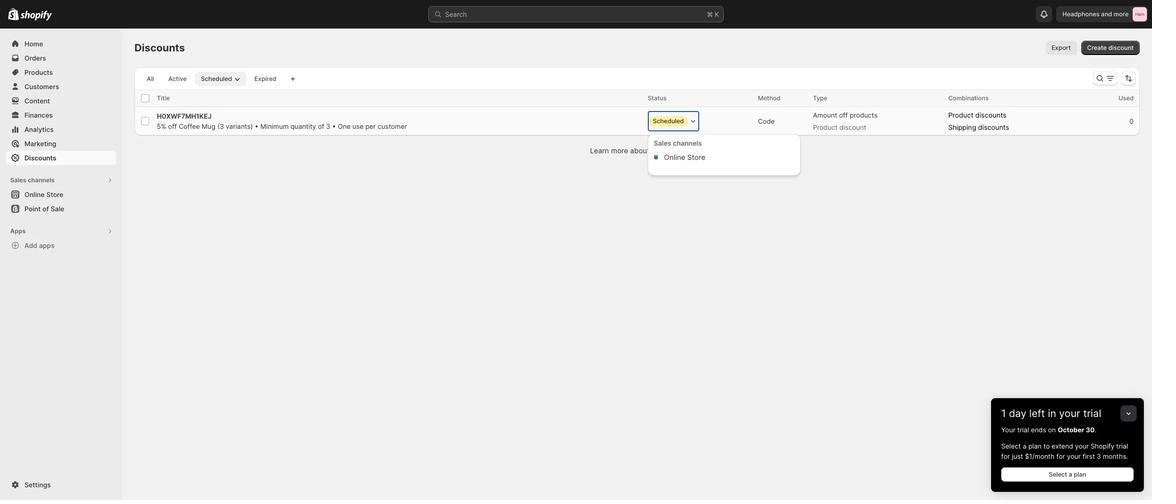 Task type: locate. For each thing, give the bounding box(es) containing it.
a for select a plan to extend your shopify trial for just $1/month for your first 3 months.
[[1023, 442, 1027, 450]]

sales channels down discounts link
[[10, 176, 55, 184]]

sales channels
[[654, 139, 702, 147], [10, 176, 55, 184]]

a inside select a plan to extend your shopify trial for just $1/month for your first 3 months.
[[1023, 442, 1027, 450]]

one
[[338, 122, 351, 130]]

amount
[[813, 111, 838, 119]]

1 vertical spatial sales channels
[[10, 176, 55, 184]]

0 horizontal spatial 3
[[326, 122, 330, 130]]

mug
[[202, 122, 216, 130]]

channels
[[673, 139, 702, 147], [28, 176, 55, 184]]

1 vertical spatial off
[[168, 122, 177, 130]]

discount down products
[[840, 123, 867, 131]]

sales up online at the top right
[[654, 139, 671, 147]]

select a plan to extend your shopify trial for just $1/month for your first 3 months.
[[1002, 442, 1129, 461]]

scheduled button
[[648, 111, 699, 131]]

0 horizontal spatial trial
[[1018, 426, 1029, 434]]

h0xwf7mh1kej
[[157, 112, 212, 120]]

⌘
[[707, 10, 713, 18]]

0 vertical spatial discount
[[1109, 44, 1134, 51]]

1 horizontal spatial trial
[[1084, 408, 1102, 420]]

⌘ k
[[707, 10, 719, 18]]

your up october
[[1060, 408, 1081, 420]]

1 vertical spatial discount
[[840, 123, 867, 131]]

2 vertical spatial discounts
[[652, 146, 685, 155]]

settings link
[[6, 478, 116, 492]]

more right learn
[[611, 146, 628, 155]]

discounts down the combinations
[[976, 111, 1007, 119]]

search
[[445, 10, 467, 18]]

trial
[[1084, 408, 1102, 420], [1018, 426, 1029, 434], [1117, 442, 1128, 450]]

k
[[715, 10, 719, 18]]

0 horizontal spatial select
[[1002, 442, 1021, 450]]

expired
[[255, 75, 277, 83]]

0 horizontal spatial for
[[1002, 452, 1010, 461]]

off
[[839, 111, 848, 119], [168, 122, 177, 130]]

0 horizontal spatial channels
[[28, 176, 55, 184]]

about
[[630, 146, 650, 155]]

0 horizontal spatial shopify image
[[8, 8, 19, 20]]

discount
[[1109, 44, 1134, 51], [840, 123, 867, 131]]

1 horizontal spatial a
[[1069, 471, 1073, 478]]

select inside select a plan to extend your shopify trial for just $1/month for your first 3 months.
[[1002, 442, 1021, 450]]

a
[[1023, 442, 1027, 450], [1069, 471, 1073, 478]]

0 vertical spatial trial
[[1084, 408, 1102, 420]]

1 horizontal spatial 3
[[1097, 452, 1101, 461]]

0 horizontal spatial sales channels
[[10, 176, 55, 184]]

1 vertical spatial 3
[[1097, 452, 1101, 461]]

your left first
[[1067, 452, 1081, 461]]

headphones
[[1063, 10, 1100, 18]]

and
[[1102, 10, 1112, 18]]

select down select a plan to extend your shopify trial for just $1/month for your first 3 months.
[[1049, 471, 1068, 478]]

off right amount
[[839, 111, 848, 119]]

a down select a plan to extend your shopify trial for just $1/month for your first 3 months.
[[1069, 471, 1073, 478]]

expired link
[[248, 72, 283, 86]]

1 horizontal spatial discount
[[1109, 44, 1134, 51]]

0 vertical spatial a
[[1023, 442, 1027, 450]]

1 horizontal spatial discounts
[[135, 42, 185, 54]]

1 vertical spatial channels
[[28, 176, 55, 184]]

product
[[949, 111, 974, 119], [813, 123, 838, 131]]

settings
[[24, 481, 51, 489]]

discounts up all
[[135, 42, 185, 54]]

0 vertical spatial sales
[[654, 139, 671, 147]]

3 inside h0xwf7mh1kej 5% off coffee mug (3 variants) • minimum quantity of 3 • one use per customer
[[326, 122, 330, 130]]

more right the and at the right top
[[1114, 10, 1129, 18]]

create discount button
[[1081, 41, 1140, 55]]

0 vertical spatial plan
[[1029, 442, 1042, 450]]

1 horizontal spatial select
[[1049, 471, 1068, 478]]

all link
[[141, 72, 160, 86]]

1 vertical spatial your
[[1075, 442, 1089, 450]]

code
[[758, 117, 775, 125]]

channels down discounts link
[[28, 176, 55, 184]]

0 horizontal spatial discount
[[840, 123, 867, 131]]

• right variants)
[[255, 122, 259, 130]]

store
[[688, 153, 706, 162]]

1
[[1002, 408, 1006, 420]]

sales
[[654, 139, 671, 147], [10, 176, 26, 184]]

3
[[326, 122, 330, 130], [1097, 452, 1101, 461]]

active link
[[162, 72, 193, 86]]

discounts right the about
[[652, 146, 685, 155]]

plan up $1/month
[[1029, 442, 1042, 450]]

1 vertical spatial product
[[813, 123, 838, 131]]

your
[[1002, 426, 1016, 434]]

tab list
[[139, 71, 285, 86]]

type
[[813, 94, 828, 102]]

product down amount
[[813, 123, 838, 131]]

trial inside select a plan to extend your shopify trial for just $1/month for your first 3 months.
[[1117, 442, 1128, 450]]

add
[[24, 241, 37, 250]]

your up first
[[1075, 442, 1089, 450]]

1 vertical spatial select
[[1049, 471, 1068, 478]]

0 horizontal spatial product
[[813, 123, 838, 131]]

discounts
[[135, 42, 185, 54], [24, 154, 56, 162]]

combinations
[[949, 94, 989, 102]]

more
[[1114, 10, 1129, 18], [611, 146, 628, 155]]

0 horizontal spatial sales
[[10, 176, 26, 184]]

1 horizontal spatial channels
[[673, 139, 702, 147]]

0 horizontal spatial off
[[168, 122, 177, 130]]

trial up months.
[[1117, 442, 1128, 450]]

0 horizontal spatial plan
[[1029, 442, 1042, 450]]

1 horizontal spatial plan
[[1074, 471, 1087, 478]]

0 vertical spatial off
[[839, 111, 848, 119]]

3 right of
[[326, 122, 330, 130]]

select up just
[[1002, 442, 1021, 450]]

select for select a plan
[[1049, 471, 1068, 478]]

discounts right shipping
[[978, 123, 1010, 131]]

0 vertical spatial sales channels
[[654, 139, 702, 147]]

channels up online store
[[673, 139, 702, 147]]

0 vertical spatial discounts
[[135, 42, 185, 54]]

1 horizontal spatial product
[[949, 111, 974, 119]]

0 horizontal spatial •
[[255, 122, 259, 130]]

online
[[664, 153, 686, 162]]

coffee
[[179, 122, 200, 130]]

sales channels button
[[6, 173, 116, 187]]

plan for select a plan
[[1074, 471, 1087, 478]]

0 vertical spatial more
[[1114, 10, 1129, 18]]

amount off products product discount
[[813, 111, 878, 131]]

off inside h0xwf7mh1kej 5% off coffee mug (3 variants) • minimum quantity of 3 • one use per customer
[[168, 122, 177, 130]]

0 vertical spatial 3
[[326, 122, 330, 130]]

1 vertical spatial discounts
[[24, 154, 56, 162]]

for down extend
[[1057, 452, 1065, 461]]

for left just
[[1002, 452, 1010, 461]]

2 horizontal spatial trial
[[1117, 442, 1128, 450]]

variants)
[[226, 122, 253, 130]]

3 inside select a plan to extend your shopify trial for just $1/month for your first 3 months.
[[1097, 452, 1101, 461]]

apps
[[39, 241, 55, 250]]

• left one
[[332, 122, 336, 130]]

for
[[1002, 452, 1010, 461], [1057, 452, 1065, 461]]

discounts
[[976, 111, 1007, 119], [978, 123, 1010, 131], [652, 146, 685, 155]]

shopify image
[[8, 8, 19, 20], [20, 11, 52, 21]]

1 vertical spatial sales
[[10, 176, 26, 184]]

your
[[1060, 408, 1081, 420], [1075, 442, 1089, 450], [1067, 452, 1081, 461]]

add apps
[[24, 241, 55, 250]]

a up just
[[1023, 442, 1027, 450]]

discounts up sales channels button
[[24, 154, 56, 162]]

product up shipping
[[949, 111, 974, 119]]

select
[[1002, 442, 1021, 450], [1049, 471, 1068, 478]]

5%
[[157, 122, 166, 130]]

off right "5%"
[[168, 122, 177, 130]]

shopify
[[1091, 442, 1115, 450]]

1 horizontal spatial sales channels
[[654, 139, 702, 147]]

1 vertical spatial plan
[[1074, 471, 1087, 478]]

your inside 1 day left in your trial dropdown button
[[1060, 408, 1081, 420]]

1 vertical spatial more
[[611, 146, 628, 155]]

0 vertical spatial product
[[949, 111, 974, 119]]

0 vertical spatial your
[[1060, 408, 1081, 420]]

•
[[255, 122, 259, 130], [332, 122, 336, 130]]

1 horizontal spatial •
[[332, 122, 336, 130]]

sales channels up online at the top right
[[654, 139, 702, 147]]

plan
[[1029, 442, 1042, 450], [1074, 471, 1087, 478]]

3 right first
[[1097, 452, 1101, 461]]

online store
[[664, 153, 706, 162]]

1 vertical spatial discounts
[[978, 123, 1010, 131]]

0 vertical spatial select
[[1002, 442, 1021, 450]]

trial up 30
[[1084, 408, 1102, 420]]

channels inside button
[[28, 176, 55, 184]]

plan inside select a plan to extend your shopify trial for just $1/month for your first 3 months.
[[1029, 442, 1042, 450]]

plan down first
[[1074, 471, 1087, 478]]

discount right create
[[1109, 44, 1134, 51]]

0 horizontal spatial a
[[1023, 442, 1027, 450]]

trial right your
[[1018, 426, 1029, 434]]

1 horizontal spatial off
[[839, 111, 848, 119]]

select for select a plan to extend your shopify trial for just $1/month for your first 3 months.
[[1002, 442, 1021, 450]]

use
[[353, 122, 364, 130]]

1 horizontal spatial for
[[1057, 452, 1065, 461]]

2 vertical spatial trial
[[1117, 442, 1128, 450]]

1 vertical spatial a
[[1069, 471, 1073, 478]]

1 horizontal spatial sales
[[654, 139, 671, 147]]

sales down discounts link
[[10, 176, 26, 184]]

0 horizontal spatial discounts
[[24, 154, 56, 162]]

customer
[[378, 122, 407, 130]]



Task type: describe. For each thing, give the bounding box(es) containing it.
$1/month
[[1025, 452, 1055, 461]]

discounts for product discounts shipping discounts
[[978, 123, 1010, 131]]

your trial ends on october 30 .
[[1002, 426, 1097, 434]]

create discount
[[1088, 44, 1134, 51]]

learn more about discounts
[[590, 146, 685, 155]]

create
[[1088, 44, 1107, 51]]

30
[[1086, 426, 1095, 434]]

per
[[366, 122, 376, 130]]

0
[[1130, 117, 1134, 125]]

tab list containing all
[[139, 71, 285, 86]]

active
[[168, 75, 187, 83]]

sales channels inside sales channels button
[[10, 176, 55, 184]]

product inside amount off products product discount
[[813, 123, 838, 131]]

discount inside amount off products product discount
[[840, 123, 867, 131]]

home
[[24, 40, 43, 48]]

used button
[[1119, 93, 1144, 103]]

left
[[1030, 408, 1045, 420]]

1 day left in your trial button
[[991, 398, 1144, 420]]

product inside product discounts shipping discounts
[[949, 111, 974, 119]]

sales inside button
[[10, 176, 26, 184]]

product discounts shipping discounts
[[949, 111, 1010, 131]]

discounts link
[[6, 151, 116, 165]]

0 horizontal spatial more
[[611, 146, 628, 155]]

add apps button
[[6, 238, 116, 253]]

0 vertical spatial channels
[[673, 139, 702, 147]]

extend
[[1052, 442, 1074, 450]]

to
[[1044, 442, 1050, 450]]

apps
[[10, 227, 26, 235]]

2 vertical spatial your
[[1067, 452, 1081, 461]]

1 for from the left
[[1002, 452, 1010, 461]]

first
[[1083, 452, 1095, 461]]

export button
[[1046, 41, 1077, 55]]

.
[[1095, 426, 1097, 434]]

headphones and more image
[[1133, 7, 1147, 21]]

2 • from the left
[[332, 122, 336, 130]]

a for select a plan
[[1069, 471, 1073, 478]]

months.
[[1103, 452, 1129, 461]]

1 vertical spatial trial
[[1018, 426, 1029, 434]]

2 for from the left
[[1057, 452, 1065, 461]]

status
[[648, 94, 667, 102]]

products
[[850, 111, 878, 119]]

on
[[1048, 426, 1056, 434]]

in
[[1048, 408, 1057, 420]]

quantity
[[291, 122, 316, 130]]

discount inside button
[[1109, 44, 1134, 51]]

trial inside dropdown button
[[1084, 408, 1102, 420]]

shipping
[[949, 123, 977, 131]]

method
[[758, 94, 781, 102]]

select a plan
[[1049, 471, 1087, 478]]

off inside amount off products product discount
[[839, 111, 848, 119]]

headphones and more
[[1063, 10, 1129, 18]]

minimum
[[260, 122, 289, 130]]

plan for select a plan to extend your shopify trial for just $1/month for your first 3 months.
[[1029, 442, 1042, 450]]

0 vertical spatial discounts
[[976, 111, 1007, 119]]

1 • from the left
[[255, 122, 259, 130]]

1 day left in your trial
[[1002, 408, 1102, 420]]

export
[[1052, 44, 1071, 51]]

1 horizontal spatial more
[[1114, 10, 1129, 18]]

home link
[[6, 37, 116, 51]]

select a plan link
[[1002, 468, 1134, 482]]

learn
[[590, 146, 609, 155]]

of
[[318, 122, 324, 130]]

discounts link
[[652, 146, 685, 155]]

title button
[[157, 93, 180, 103]]

1 horizontal spatial shopify image
[[20, 11, 52, 21]]

used
[[1119, 94, 1134, 102]]

discounts for learn more about discounts
[[652, 146, 685, 155]]

(3
[[217, 122, 224, 130]]

scheduled
[[653, 117, 684, 125]]

october
[[1058, 426, 1085, 434]]

apps button
[[6, 224, 116, 238]]

just
[[1012, 452, 1023, 461]]

all
[[147, 75, 154, 83]]

h0xwf7mh1kej 5% off coffee mug (3 variants) • minimum quantity of 3 • one use per customer
[[157, 112, 407, 130]]

ends
[[1031, 426, 1047, 434]]

1 day left in your trial element
[[991, 425, 1144, 492]]

day
[[1009, 408, 1027, 420]]

title
[[157, 94, 170, 102]]



Task type: vqa. For each thing, say whether or not it's contained in the screenshot.
Select a plan to extend your Shopify trial for just $1/month for your first 3 months. Select
yes



